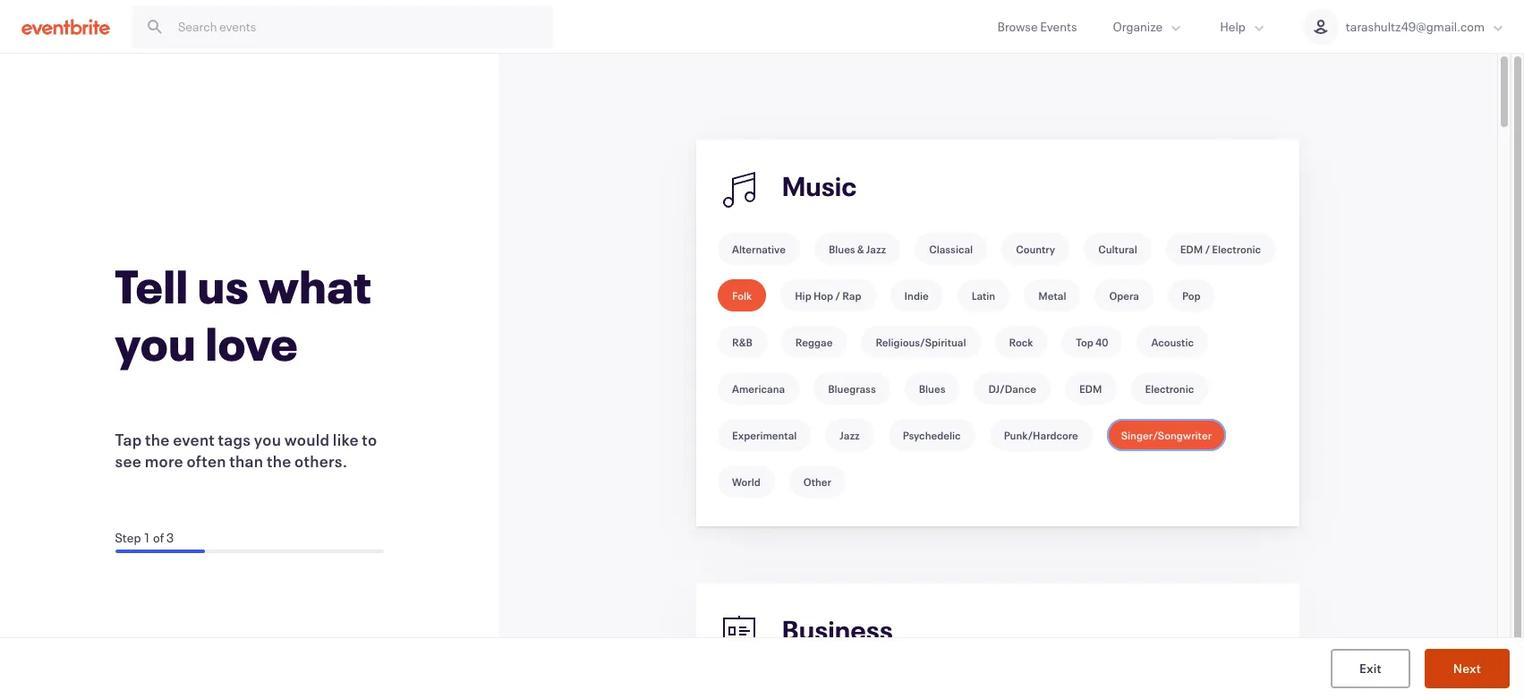 Task type: vqa. For each thing, say whether or not it's contained in the screenshot.
the Exit
yes



Task type: locate. For each thing, give the bounding box(es) containing it.
classical button
[[915, 233, 988, 265]]

rock button
[[995, 326, 1048, 358]]

reggae
[[796, 335, 833, 349]]

the right tap at left bottom
[[145, 429, 170, 450]]

1 horizontal spatial edm
[[1180, 242, 1203, 256]]

1 horizontal spatial you
[[254, 429, 281, 450]]

religious/spiritual
[[876, 335, 966, 349]]

organize link
[[1095, 0, 1202, 53]]

psychedelic button
[[889, 419, 975, 451]]

/ inside hip hop / rap button
[[835, 288, 841, 303]]

opera
[[1109, 288, 1140, 303]]

0 vertical spatial jazz
[[866, 242, 886, 256]]

you right tags
[[254, 429, 281, 450]]

top 40 button
[[1062, 326, 1123, 358]]

psychedelic
[[903, 428, 961, 442]]

browse events link
[[980, 0, 1095, 53]]

/ up 'pop' button
[[1205, 242, 1210, 256]]

like
[[333, 429, 359, 450]]

blues up the psychedelic
[[919, 381, 946, 396]]

blues left &
[[829, 242, 855, 256]]

1 vertical spatial you
[[254, 429, 281, 450]]

tap the event tags you would like to see more often than the others.
[[115, 429, 377, 472]]

blues
[[829, 242, 855, 256], [919, 381, 946, 396]]

40
[[1096, 335, 1109, 349]]

more
[[145, 450, 183, 472]]

tell
[[115, 255, 189, 316]]

0 horizontal spatial blues
[[829, 242, 855, 256]]

often
[[187, 450, 226, 472]]

progressbar progress bar
[[115, 550, 384, 553]]

jazz right &
[[866, 242, 886, 256]]

step
[[115, 529, 141, 546]]

1 horizontal spatial jazz
[[866, 242, 886, 256]]

to
[[362, 429, 377, 450]]

opera button
[[1095, 279, 1154, 312]]

1 vertical spatial electronic
[[1145, 381, 1194, 396]]

jazz down bluegrass button
[[840, 428, 860, 442]]

event
[[173, 429, 215, 450]]

latin button
[[958, 279, 1010, 312]]

0 horizontal spatial you
[[115, 312, 196, 373]]

help
[[1220, 18, 1246, 35]]

jazz
[[866, 242, 886, 256], [840, 428, 860, 442]]

reggae button
[[781, 326, 847, 358]]

blues for blues
[[919, 381, 946, 396]]

electronic down acoustic
[[1145, 381, 1194, 396]]

bluegrass
[[828, 381, 876, 396]]

edm
[[1180, 242, 1203, 256], [1080, 381, 1102, 396]]

indie button
[[890, 279, 943, 312]]

americana
[[732, 381, 785, 396]]

/ left rap
[[835, 288, 841, 303]]

1 vertical spatial /
[[835, 288, 841, 303]]

metal
[[1039, 288, 1067, 303]]

edm up pop
[[1180, 242, 1203, 256]]

1 vertical spatial jazz
[[840, 428, 860, 442]]

0 horizontal spatial electronic
[[1145, 381, 1194, 396]]

1
[[143, 529, 151, 546]]

browse
[[998, 18, 1038, 35]]

0 vertical spatial blues
[[829, 242, 855, 256]]

next button
[[1425, 649, 1510, 688]]

step 1 of 3
[[115, 529, 174, 546]]

electronic inside "button"
[[1145, 381, 1194, 396]]

than
[[229, 450, 264, 472]]

exit button
[[1331, 649, 1411, 688]]

top
[[1076, 335, 1094, 349]]

0 vertical spatial edm
[[1180, 242, 1203, 256]]

0 horizontal spatial edm
[[1080, 381, 1102, 396]]

you
[[115, 312, 196, 373], [254, 429, 281, 450]]

indie
[[905, 288, 929, 303]]

1 horizontal spatial electronic
[[1212, 242, 1261, 256]]

you inside tap the event tags you would like to see more often than the others.
[[254, 429, 281, 450]]

0 vertical spatial electronic
[[1212, 242, 1261, 256]]

edm down top 40
[[1080, 381, 1102, 396]]

0 horizontal spatial the
[[145, 429, 170, 450]]

1 horizontal spatial blues
[[919, 381, 946, 396]]

0 horizontal spatial jazz
[[840, 428, 860, 442]]

electronic
[[1212, 242, 1261, 256], [1145, 381, 1194, 396]]

browse events
[[998, 18, 1077, 35]]

0 horizontal spatial /
[[835, 288, 841, 303]]

1 vertical spatial edm
[[1080, 381, 1102, 396]]

edm / electronic
[[1180, 242, 1261, 256]]

singer/songwriter button
[[1107, 419, 1226, 451]]

0 vertical spatial you
[[115, 312, 196, 373]]

experimental button
[[718, 419, 811, 451]]

electronic up 'pop' button
[[1212, 242, 1261, 256]]

the right than
[[267, 450, 291, 472]]

what
[[259, 255, 372, 316]]

/ inside edm / electronic button
[[1205, 242, 1210, 256]]

tap
[[115, 429, 142, 450]]

0 vertical spatial /
[[1205, 242, 1210, 256]]

you left us
[[115, 312, 196, 373]]

blues & jazz button
[[814, 233, 901, 265]]

1 horizontal spatial /
[[1205, 242, 1210, 256]]

tarashultz49@gmail.com link
[[1285, 0, 1524, 53]]

/
[[1205, 242, 1210, 256], [835, 288, 841, 303]]

1 vertical spatial blues
[[919, 381, 946, 396]]



Task type: describe. For each thing, give the bounding box(es) containing it.
pop
[[1182, 288, 1201, 303]]

rap
[[843, 288, 862, 303]]

latin
[[972, 288, 996, 303]]

bluegrass button
[[814, 372, 890, 405]]

pop button
[[1168, 279, 1215, 312]]

jazz inside "jazz" button
[[840, 428, 860, 442]]

americana button
[[718, 372, 800, 405]]

top 40
[[1076, 335, 1109, 349]]

edm for edm
[[1080, 381, 1102, 396]]

others.
[[295, 450, 348, 472]]

world button
[[718, 465, 775, 498]]

alternative button
[[718, 233, 800, 265]]

jazz inside blues & jazz button
[[866, 242, 886, 256]]

experimental
[[732, 428, 797, 442]]

folk button
[[718, 279, 766, 312]]

r&b button
[[718, 326, 767, 358]]

edm button
[[1065, 372, 1117, 405]]

hop
[[814, 288, 834, 303]]

music
[[782, 169, 857, 204]]

love
[[206, 312, 299, 373]]

acoustic
[[1152, 335, 1194, 349]]

tell us what you love
[[115, 255, 372, 373]]

singer/songwriter
[[1121, 428, 1212, 442]]

blues for blues & jazz
[[829, 242, 855, 256]]

other button
[[789, 465, 846, 498]]

punk/hardcore button
[[990, 419, 1093, 451]]

classical
[[929, 242, 973, 256]]

us
[[198, 255, 250, 316]]

business
[[782, 613, 893, 648]]

folk
[[732, 288, 752, 303]]

cultural
[[1098, 242, 1137, 256]]

punk/hardcore
[[1004, 428, 1078, 442]]

3
[[166, 529, 174, 546]]

progressbar image
[[115, 550, 205, 553]]

tarashultz49@gmail.com
[[1346, 18, 1485, 35]]

blues button
[[905, 372, 960, 405]]

jazz button
[[826, 419, 874, 451]]

hip hop / rap button
[[781, 279, 876, 312]]

hip hop / rap
[[795, 288, 862, 303]]

blues & jazz
[[829, 242, 886, 256]]

acoustic button
[[1137, 326, 1208, 358]]

rock
[[1009, 335, 1033, 349]]

organize
[[1113, 18, 1163, 35]]

of
[[153, 529, 164, 546]]

see
[[115, 450, 142, 472]]

edm / electronic button
[[1166, 233, 1276, 265]]

1 horizontal spatial the
[[267, 450, 291, 472]]

religious/spiritual button
[[861, 326, 981, 358]]

metal button
[[1024, 279, 1081, 312]]

exit
[[1360, 659, 1382, 676]]

country
[[1016, 242, 1056, 256]]

tags
[[218, 429, 251, 450]]

alternative
[[732, 242, 786, 256]]

next
[[1454, 659, 1481, 676]]

r&b
[[732, 335, 753, 349]]

eventbrite image
[[21, 17, 110, 35]]

hip
[[795, 288, 812, 303]]

electronic button
[[1131, 372, 1209, 405]]

world
[[732, 474, 761, 489]]

dj/dance button
[[974, 372, 1051, 405]]

country button
[[1002, 233, 1070, 265]]

would
[[284, 429, 330, 450]]

you inside tell us what you love
[[115, 312, 196, 373]]

&
[[857, 242, 864, 256]]

cultural button
[[1084, 233, 1152, 265]]

events
[[1040, 18, 1077, 35]]

help link
[[1202, 0, 1285, 53]]

edm for edm / electronic
[[1180, 242, 1203, 256]]

electronic inside button
[[1212, 242, 1261, 256]]

other
[[804, 474, 832, 489]]

dj/dance
[[989, 381, 1037, 396]]



